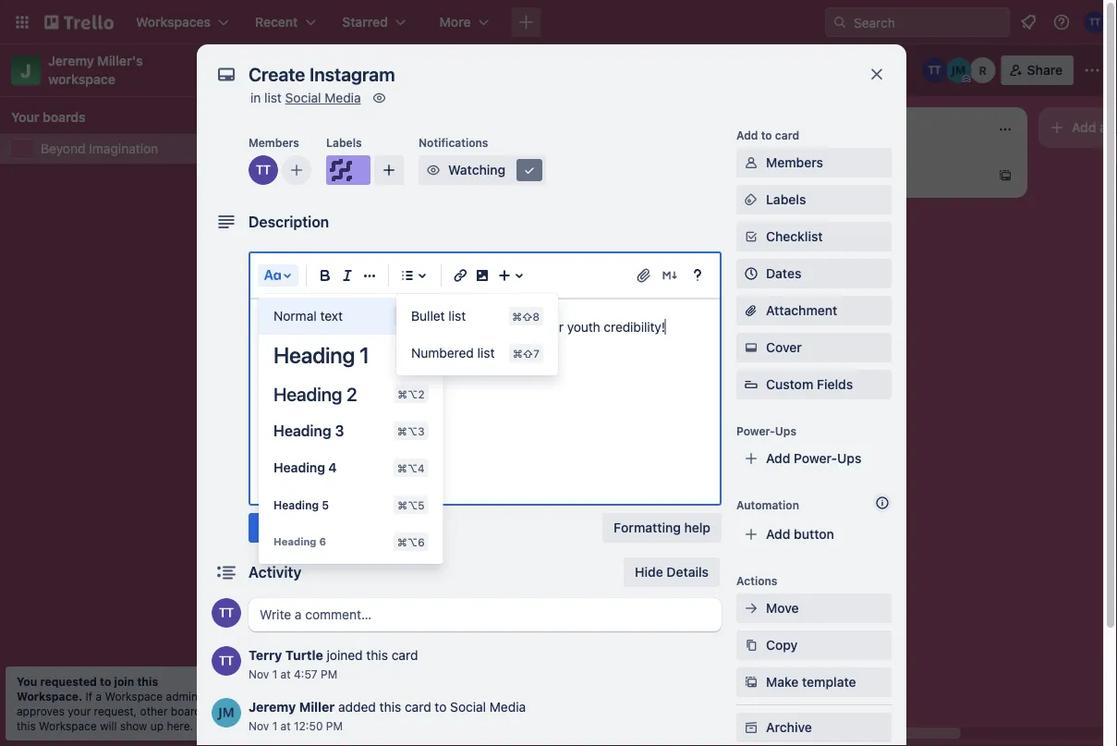 Task type: vqa. For each thing, say whether or not it's contained in the screenshot.


Task type: describe. For each thing, give the bounding box(es) containing it.
this inside terry turtle joined this card nov 1 at 4:57 pm
[[366, 648, 388, 663]]

custom
[[766, 377, 814, 392]]

save button
[[249, 513, 300, 543]]

heading 3
[[274, 422, 344, 440]]

add a card button for leftmost "create from template…" icon
[[259, 272, 466, 301]]

nov inside jeremy miller added this card to social media nov 1 at 12:50 pm
[[249, 719, 269, 732]]

make template link
[[737, 667, 892, 697]]

share button
[[1002, 55, 1074, 85]]

if a workspace admin approves your request, other boards in this workspace will show up here.
[[17, 690, 219, 732]]

0 vertical spatial create from template… image
[[998, 168, 1013, 183]]

1 vertical spatial terry turtle (terryturtle) image
[[212, 646, 241, 676]]

add power-ups link
[[737, 444, 892, 473]]

1 horizontal spatial color: purple, title: none image
[[326, 155, 371, 185]]

at inside terry turtle joined this card nov 1 at 4:57 pm
[[281, 667, 291, 680]]

copy
[[766, 637, 798, 653]]

⌘⌥4
[[397, 461, 425, 474]]

you
[[17, 675, 37, 688]]

terry
[[249, 648, 282, 663]]

button
[[794, 526, 835, 542]]

link image
[[449, 264, 471, 287]]

add left bold ⌘b icon
[[288, 279, 313, 294]]

open help dialog image
[[687, 264, 709, 287]]

heading 5
[[274, 498, 329, 511]]

0 vertical spatial jeremy miller (jeremymiller198) image
[[946, 57, 972, 83]]

search image
[[833, 15, 848, 30]]

5
[[322, 498, 329, 511]]

0 horizontal spatial create from template… image
[[473, 279, 488, 294]]

text
[[320, 308, 343, 324]]

⌘⌥1
[[399, 349, 425, 361]]

heading 2
[[274, 383, 357, 404]]

add members to card image
[[289, 161, 304, 179]]

to inside you requested to join this workspace.
[[100, 675, 111, 688]]

1 vertical spatial create from template… image
[[736, 213, 751, 227]]

6
[[319, 536, 326, 548]]

dates button
[[737, 259, 892, 288]]

added
[[338, 699, 376, 715]]

in list social media
[[251, 90, 361, 105]]

you requested to join this workspace.
[[17, 675, 158, 703]]

social media link
[[285, 90, 361, 105]]

cover link
[[737, 333, 892, 362]]

we must add another social media to increase our youth credibility!
[[269, 319, 666, 335]]

ano
[[1100, 120, 1118, 135]]

add up members link
[[737, 129, 759, 141]]

details
[[667, 564, 709, 580]]

social
[[399, 319, 433, 335]]

attachment
[[766, 303, 838, 318]]

back to home image
[[44, 7, 114, 37]]

share
[[1028, 62, 1063, 78]]

Write a comment text field
[[249, 598, 722, 631]]

automation image
[[804, 55, 830, 81]]

a inside if a workspace admin approves your request, other boards in this workspace will show up here.
[[96, 690, 102, 703]]

3
[[335, 422, 344, 440]]

0 horizontal spatial power-
[[737, 424, 775, 437]]

0 vertical spatial in
[[251, 90, 261, 105]]

numbered list
[[411, 345, 495, 361]]

your boards with 1 items element
[[11, 106, 220, 129]]

card inside jeremy miller added this card to social media nov 1 at 12:50 pm
[[405, 699, 431, 715]]

1 horizontal spatial power-
[[794, 451, 838, 466]]

make
[[766, 674, 799, 690]]

add to card
[[737, 129, 800, 141]]

beyond imagination link
[[41, 140, 229, 158]]

other
[[140, 704, 168, 717]]

formatting help
[[614, 520, 711, 535]]

add down automation
[[766, 526, 791, 542]]

requested
[[40, 675, 97, 688]]

pm inside terry turtle joined this card nov 1 at 4:57 pm
[[321, 667, 338, 680]]

move link
[[737, 594, 892, 623]]

4:57
[[294, 667, 318, 680]]

jeremy for jeremy miller's workspace
[[48, 53, 94, 68]]

imagination inside board name text field
[[328, 60, 422, 80]]

show menu image
[[1083, 61, 1102, 80]]

youth
[[567, 319, 601, 335]]

0 vertical spatial social
[[285, 90, 321, 105]]

create board or workspace image
[[517, 13, 536, 31]]

description
[[249, 213, 329, 231]]

to inside jeremy miller added this card to social media nov 1 at 12:50 pm
[[435, 699, 447, 715]]

boards inside if a workspace admin approves your request, other boards in this workspace will show up here.
[[171, 704, 207, 717]]

2
[[347, 383, 357, 404]]

0 notifications image
[[1018, 11, 1040, 33]]

fields
[[817, 377, 853, 392]]

show
[[120, 719, 147, 732]]

0 horizontal spatial members
[[249, 136, 299, 149]]

workspace.
[[17, 690, 82, 703]]

this inside jeremy miller added this card to social media nov 1 at 12:50 pm
[[380, 699, 401, 715]]

cancel
[[317, 520, 359, 535]]

heading for heading 3
[[274, 422, 331, 440]]

here.
[[167, 719, 193, 732]]

1 horizontal spatial add a card
[[814, 168, 879, 183]]

checklist
[[766, 229, 823, 244]]

bold ⌘b image
[[314, 264, 337, 287]]

⌘⌥5
[[398, 498, 425, 511]]

card inside terry turtle joined this card nov 1 at 4:57 pm
[[392, 648, 418, 663]]

card up text
[[327, 279, 354, 294]]

create instagram
[[270, 171, 373, 187]]

color: bold red, title: "thoughts" element
[[532, 159, 569, 166]]

beyond imagination inside board name text field
[[264, 60, 422, 80]]

up
[[150, 719, 164, 732]]

turtle
[[285, 648, 323, 663]]

miller
[[299, 699, 335, 715]]

0 vertical spatial workspace
[[105, 690, 163, 703]]

formatting
[[614, 520, 681, 535]]

⌘⌥2
[[398, 387, 425, 400]]

filters button
[[837, 55, 908, 85]]

watching button
[[419, 155, 546, 185]]

this inside you requested to join this workspace.
[[137, 675, 158, 688]]

copy link
[[737, 630, 892, 660]]

r button
[[970, 57, 996, 83]]

must
[[291, 319, 321, 335]]

0 horizontal spatial add a card
[[288, 279, 354, 294]]

notifications
[[419, 136, 489, 149]]

checklist link
[[737, 222, 892, 251]]

italic ⌘i image
[[337, 264, 359, 287]]

create
[[270, 171, 310, 187]]

kickoff meeting
[[270, 238, 364, 253]]

terry turtle (terryturtle) image inside the primary element
[[1084, 11, 1107, 33]]

⌘⌥3
[[398, 424, 425, 437]]

card up labels link
[[852, 168, 879, 183]]

heading 1
[[274, 342, 370, 368]]

add up labels link
[[814, 168, 838, 183]]

terry turtle joined this card nov 1 at 4:57 pm
[[249, 648, 418, 680]]

0 vertical spatial media
[[325, 90, 361, 105]]

archive
[[766, 720, 812, 735]]

your boards
[[11, 110, 86, 125]]

increase
[[491, 319, 541, 335]]

labels inside labels link
[[766, 192, 806, 207]]

miller's
[[97, 53, 143, 68]]

workspace
[[48, 72, 116, 87]]

more formatting image
[[359, 264, 381, 287]]

text styles image
[[262, 264, 284, 287]]

template
[[802, 674, 857, 690]]

sm image for move
[[742, 599, 761, 618]]

normal
[[274, 308, 317, 324]]



Task type: locate. For each thing, give the bounding box(es) containing it.
0 horizontal spatial workspace
[[39, 719, 97, 732]]

2 vertical spatial list
[[478, 345, 495, 361]]

nov 1 at 12:50 pm link
[[249, 719, 343, 732]]

color: purple, title: none image right add members to card image
[[326, 155, 371, 185]]

a up labels link
[[841, 168, 849, 183]]

power-
[[737, 424, 775, 437], [794, 451, 838, 466]]

0 vertical spatial pm
[[321, 667, 338, 680]]

beyond
[[264, 60, 324, 80], [41, 141, 86, 156]]

heading for heading 6
[[274, 536, 317, 548]]

boards down 'admin'
[[171, 704, 207, 717]]

1 horizontal spatial ups
[[838, 451, 862, 466]]

heading for heading 5
[[274, 498, 319, 511]]

nov 1 at 4:57 pm link
[[249, 667, 338, 680]]

1 vertical spatial at
[[281, 719, 291, 732]]

heading up heading 4
[[274, 422, 331, 440]]

2 heading from the top
[[274, 383, 342, 404]]

rubyanndersson (rubyanndersson) image
[[970, 57, 996, 83]]

sm image inside archive link
[[742, 718, 761, 737]]

ups up the add power-ups
[[775, 424, 797, 437]]

sm image inside checklist link
[[742, 227, 761, 246]]

0 vertical spatial jeremy
[[48, 53, 94, 68]]

watching
[[448, 162, 506, 177]]

power- down custom
[[737, 424, 775, 437]]

1 vertical spatial a
[[316, 279, 323, 294]]

1 horizontal spatial jeremy miller (jeremymiller198) image
[[946, 57, 972, 83]]

members link
[[737, 148, 892, 177]]

list down main content area, start typing to enter text. text field
[[478, 345, 495, 361]]

1 horizontal spatial terry turtle (terryturtle) image
[[466, 192, 488, 214]]

sm image down board name text field
[[370, 89, 389, 107]]

view markdown image
[[661, 266, 679, 285]]

heading 1 group
[[259, 298, 443, 560]]

in inside if a workspace admin approves your request, other boards in this workspace will show up here.
[[210, 704, 219, 717]]

add button
[[766, 526, 835, 542]]

your
[[68, 704, 91, 717]]

1 left 12:50
[[272, 719, 278, 732]]

heading for heading 1
[[274, 342, 355, 368]]

terry turtle (terryturtle) image
[[466, 192, 488, 214], [212, 646, 241, 676]]

workspace down your
[[39, 719, 97, 732]]

a for the top "create from template…" icon
[[841, 168, 849, 183]]

r
[[979, 64, 987, 77]]

0 vertical spatial nov
[[249, 667, 269, 680]]

meeting
[[315, 238, 364, 253]]

1 horizontal spatial beyond
[[264, 60, 324, 80]]

add left ano
[[1072, 120, 1097, 135]]

boards
[[43, 110, 86, 125], [171, 704, 207, 717]]

2 horizontal spatial create from template… image
[[998, 168, 1013, 183]]

1 vertical spatial boards
[[171, 704, 207, 717]]

1 vertical spatial workspace
[[39, 719, 97, 732]]

this right 'added'
[[380, 699, 401, 715]]

1 vertical spatial members
[[766, 155, 824, 170]]

create from template… image
[[998, 168, 1013, 183], [736, 213, 751, 227], [473, 279, 488, 294]]

color: purple, title: none image up create
[[270, 159, 307, 166]]

we
[[269, 319, 288, 335]]

actions
[[737, 574, 778, 587]]

sm image
[[370, 89, 389, 107], [742, 227, 761, 246], [742, 338, 761, 357], [742, 599, 761, 618], [742, 636, 761, 655], [742, 673, 761, 691], [742, 718, 761, 737]]

1 vertical spatial jeremy miller (jeremymiller198) image
[[212, 698, 241, 728]]

heading for heading 2
[[274, 383, 342, 404]]

request,
[[94, 704, 137, 717]]

1 horizontal spatial social
[[450, 699, 486, 715]]

this
[[366, 648, 388, 663], [137, 675, 158, 688], [380, 699, 401, 715], [17, 719, 36, 732]]

1 horizontal spatial workspace
[[105, 690, 163, 703]]

0 horizontal spatial jeremy miller (jeremymiller198) image
[[212, 698, 241, 728]]

list left social media link
[[264, 90, 282, 105]]

0 horizontal spatial a
[[96, 690, 102, 703]]

instagram
[[313, 171, 373, 187]]

to right media
[[476, 319, 488, 335]]

0 horizontal spatial beyond
[[41, 141, 86, 156]]

pm inside jeremy miller added this card to social media nov 1 at 12:50 pm
[[326, 719, 343, 732]]

normal text
[[274, 308, 343, 324]]

1 horizontal spatial boards
[[171, 704, 207, 717]]

terry turtle (terryturtle) image
[[1084, 11, 1107, 33], [922, 57, 948, 83], [249, 155, 278, 185], [212, 598, 241, 628]]

1 vertical spatial social
[[450, 699, 486, 715]]

0 horizontal spatial boards
[[43, 110, 86, 125]]

pm right 4:57
[[321, 667, 338, 680]]

to
[[761, 129, 773, 141], [476, 319, 488, 335], [100, 675, 111, 688], [435, 699, 447, 715]]

boards right "your"
[[43, 110, 86, 125]]

sm image
[[742, 153, 761, 172], [424, 161, 443, 179], [520, 161, 539, 179], [742, 190, 761, 209]]

list for in
[[264, 90, 282, 105]]

if
[[85, 690, 92, 703]]

0 horizontal spatial add a card button
[[259, 272, 466, 301]]

0 horizontal spatial list
[[264, 90, 282, 105]]

move
[[766, 600, 799, 616]]

terry turtle (terryturtle) image down watching
[[466, 192, 488, 214]]

1 vertical spatial beyond
[[41, 141, 86, 156]]

0 vertical spatial labels
[[326, 136, 362, 149]]

a left italic ⌘i icon
[[316, 279, 323, 294]]

nov down terry
[[249, 667, 269, 680]]

0 vertical spatial beyond
[[264, 60, 324, 80]]

1 vertical spatial 1
[[272, 667, 278, 680]]

0 vertical spatial members
[[249, 136, 299, 149]]

sm image inside move link
[[742, 599, 761, 618]]

0 vertical spatial beyond imagination
[[264, 60, 422, 80]]

Main content area, start typing to enter text. text field
[[269, 316, 702, 338]]

color: purple, title: none image
[[326, 155, 371, 185], [270, 159, 307, 166]]

add ano
[[1072, 120, 1118, 135]]

another
[[350, 319, 396, 335]]

sm image left copy
[[742, 636, 761, 655]]

0 horizontal spatial jeremy
[[48, 53, 94, 68]]

list for bullet
[[449, 308, 466, 324]]

sm image for watching
[[424, 161, 443, 179]]

0 horizontal spatial in
[[210, 704, 219, 717]]

1 vertical spatial pm
[[326, 719, 343, 732]]

1 inside terry turtle joined this card nov 1 at 4:57 pm
[[272, 667, 278, 680]]

add ano button
[[1039, 107, 1118, 148]]

jeremy miller (jeremymiller198) image left r
[[946, 57, 972, 83]]

beyond imagination down your boards with 1 items element
[[41, 141, 158, 156]]

1 horizontal spatial jeremy
[[249, 699, 296, 715]]

hide details
[[635, 564, 709, 580]]

0 vertical spatial add a card button
[[784, 161, 991, 190]]

open information menu image
[[1053, 13, 1071, 31]]

0 vertical spatial boards
[[43, 110, 86, 125]]

a for leftmost "create from template…" icon
[[316, 279, 323, 294]]

will
[[100, 719, 117, 732]]

credibility!
[[604, 319, 666, 335]]

1 horizontal spatial members
[[766, 155, 824, 170]]

to inside main content area, start typing to enter text. text field
[[476, 319, 488, 335]]

sm image inside labels link
[[742, 190, 761, 209]]

terry turtle (terryturtle) image left terry
[[212, 646, 241, 676]]

2 horizontal spatial a
[[841, 168, 849, 183]]

1 vertical spatial add a card button
[[259, 272, 466, 301]]

admin
[[166, 690, 198, 703]]

1 horizontal spatial labels
[[766, 192, 806, 207]]

sm image for cover
[[742, 338, 761, 357]]

jeremy miller (jeremymiller198) image right 'admin'
[[212, 698, 241, 728]]

this right joined
[[366, 648, 388, 663]]

add
[[324, 319, 347, 335]]

imagination
[[328, 60, 422, 80], [89, 141, 158, 156]]

0 vertical spatial list
[[264, 90, 282, 105]]

this right the join
[[137, 675, 158, 688]]

1 vertical spatial power-
[[794, 451, 838, 466]]

1 horizontal spatial imagination
[[328, 60, 422, 80]]

media
[[437, 319, 472, 335]]

0 horizontal spatial media
[[325, 90, 361, 105]]

sm image for archive
[[742, 718, 761, 737]]

1 inside group
[[360, 342, 370, 368]]

lists image
[[397, 264, 419, 287]]

imagination up social media link
[[328, 60, 422, 80]]

media
[[325, 90, 361, 105], [490, 699, 526, 715]]

add power-ups
[[766, 451, 862, 466]]

ups down "fields"
[[838, 451, 862, 466]]

to up members link
[[761, 129, 773, 141]]

1 vertical spatial ups
[[838, 451, 862, 466]]

2 nov from the top
[[249, 719, 269, 732]]

1 horizontal spatial add a card button
[[784, 161, 991, 190]]

in right other
[[210, 704, 219, 717]]

editor toolbar toolbar
[[258, 261, 713, 564]]

⌘⌥0
[[398, 310, 425, 323]]

beyond inside board name text field
[[264, 60, 324, 80]]

0 vertical spatial terry turtle (terryturtle) image
[[466, 192, 488, 214]]

sm image left cover
[[742, 338, 761, 357]]

1 horizontal spatial list
[[449, 308, 466, 324]]

join
[[114, 675, 134, 688]]

Search field
[[848, 8, 1010, 36]]

1 vertical spatial nov
[[249, 719, 269, 732]]

1 vertical spatial beyond imagination
[[41, 141, 158, 156]]

nov left 12:50
[[249, 719, 269, 732]]

1 vertical spatial imagination
[[89, 141, 158, 156]]

jeremy
[[48, 53, 94, 68], [249, 699, 296, 715]]

attach and insert link image
[[635, 266, 654, 285]]

power- down power-ups
[[794, 451, 838, 466]]

add a card up labels link
[[814, 168, 879, 183]]

thinking
[[532, 171, 584, 187]]

sm image left 'archive' at right
[[742, 718, 761, 737]]

pm down miller
[[326, 719, 343, 732]]

4 heading from the top
[[274, 460, 325, 475]]

heading down must
[[274, 342, 355, 368]]

⌘⇧8
[[512, 310, 540, 323]]

sm image inside cover link
[[742, 338, 761, 357]]

1 horizontal spatial beyond imagination
[[264, 60, 422, 80]]

1 down terry
[[272, 667, 278, 680]]

sm image down actions
[[742, 599, 761, 618]]

create instagram link
[[270, 170, 484, 189]]

labels up 'instagram'
[[326, 136, 362, 149]]

image image
[[471, 264, 494, 287]]

members down add to card
[[766, 155, 824, 170]]

this inside if a workspace admin approves your request, other boards in this workspace will show up here.
[[17, 719, 36, 732]]

0 horizontal spatial labels
[[326, 136, 362, 149]]

1 horizontal spatial a
[[316, 279, 323, 294]]

in
[[251, 90, 261, 105], [210, 704, 219, 717]]

0 horizontal spatial imagination
[[89, 141, 158, 156]]

0 horizontal spatial terry turtle (terryturtle) image
[[212, 646, 241, 676]]

social
[[285, 90, 321, 105], [450, 699, 486, 715]]

activity
[[249, 563, 302, 581]]

thinking link
[[532, 170, 747, 189]]

sm image for members
[[742, 153, 761, 172]]

1 vertical spatial in
[[210, 704, 219, 717]]

sm image inside members link
[[742, 153, 761, 172]]

bullet list
[[411, 308, 466, 324]]

media inside jeremy miller added this card to social media nov 1 at 12:50 pm
[[490, 699, 526, 715]]

add a card
[[814, 168, 879, 183], [288, 279, 354, 294]]

cancel button
[[306, 513, 370, 543]]

j
[[21, 59, 31, 81]]

2 vertical spatial create from template… image
[[473, 279, 488, 294]]

1 vertical spatial list
[[449, 308, 466, 324]]

add a card button
[[784, 161, 991, 190], [259, 272, 466, 301]]

beyond up in list social media
[[264, 60, 324, 80]]

numbered
[[411, 345, 474, 361]]

card right 'added'
[[405, 699, 431, 715]]

1 inside jeremy miller added this card to social media nov 1 at 12:50 pm
[[272, 719, 278, 732]]

to left the join
[[100, 675, 111, 688]]

heading for heading 4
[[274, 460, 325, 475]]

sm image for checklist
[[742, 227, 761, 246]]

cover
[[766, 340, 802, 355]]

imagination down your boards with 1 items element
[[89, 141, 158, 156]]

primary element
[[0, 0, 1118, 44]]

0 vertical spatial 1
[[360, 342, 370, 368]]

2 vertical spatial a
[[96, 690, 102, 703]]

heading left 5
[[274, 498, 319, 511]]

in left social media link
[[251, 90, 261, 105]]

kickoff meeting link
[[270, 237, 484, 255]]

sm image left checklist on the right top
[[742, 227, 761, 246]]

a right if
[[96, 690, 102, 703]]

list right bullet
[[449, 308, 466, 324]]

card
[[775, 129, 800, 141], [852, 168, 879, 183], [327, 279, 354, 294], [392, 648, 418, 663], [405, 699, 431, 715]]

heading 4
[[274, 460, 337, 475]]

None text field
[[239, 57, 850, 91]]

1 at from the top
[[281, 667, 291, 680]]

jeremy up the nov 1 at 12:50 pm link
[[249, 699, 296, 715]]

beyond imagination up social media link
[[264, 60, 422, 80]]

sm image inside "make template" link
[[742, 673, 761, 691]]

sm image for make template
[[742, 673, 761, 691]]

2 at from the top
[[281, 719, 291, 732]]

jeremy for jeremy miller added this card to social media nov 1 at 12:50 pm
[[249, 699, 296, 715]]

2 vertical spatial 1
[[272, 719, 278, 732]]

0 horizontal spatial social
[[285, 90, 321, 105]]

add down power-ups
[[766, 451, 791, 466]]

1 down another
[[360, 342, 370, 368]]

0 vertical spatial add a card
[[814, 168, 879, 183]]

heading down save
[[274, 536, 317, 548]]

0 vertical spatial ups
[[775, 424, 797, 437]]

beyond down your boards
[[41, 141, 86, 156]]

formatting help link
[[603, 513, 722, 543]]

members up add members to card image
[[249, 136, 299, 149]]

labels link
[[737, 185, 892, 214]]

2 horizontal spatial list
[[478, 345, 495, 361]]

attachment button
[[737, 296, 892, 325]]

to right 'added'
[[435, 699, 447, 715]]

hide
[[635, 564, 664, 580]]

1 horizontal spatial create from template… image
[[736, 213, 751, 227]]

0 horizontal spatial ups
[[775, 424, 797, 437]]

0 vertical spatial a
[[841, 168, 849, 183]]

kickoff
[[270, 238, 312, 253]]

⌘⌥6
[[397, 535, 425, 548]]

add a card button for the top "create from template…" icon
[[784, 161, 991, 190]]

Board name text field
[[255, 55, 431, 85]]

bullet
[[411, 308, 445, 324]]

5 heading from the top
[[274, 498, 319, 511]]

pm
[[321, 667, 338, 680], [326, 719, 343, 732]]

0 vertical spatial power-
[[737, 424, 775, 437]]

labels
[[326, 136, 362, 149], [766, 192, 806, 207]]

jeremy miller (jeremymiller198) image
[[946, 57, 972, 83], [212, 698, 241, 728]]

card up members link
[[775, 129, 800, 141]]

heading left 4 in the left bottom of the page
[[274, 460, 325, 475]]

labels up checklist on the right top
[[766, 192, 806, 207]]

1 vertical spatial labels
[[766, 192, 806, 207]]

filters
[[865, 62, 903, 78]]

0 horizontal spatial color: purple, title: none image
[[270, 159, 307, 166]]

jeremy up workspace in the left of the page
[[48, 53, 94, 68]]

sm image inside copy link
[[742, 636, 761, 655]]

social inside jeremy miller added this card to social media nov 1 at 12:50 pm
[[450, 699, 486, 715]]

add a card up text
[[288, 279, 354, 294]]

sm image for copy
[[742, 636, 761, 655]]

1 heading from the top
[[274, 342, 355, 368]]

1 vertical spatial add a card
[[288, 279, 354, 294]]

jeremy miller added this card to social media nov 1 at 12:50 pm
[[249, 699, 526, 732]]

1 horizontal spatial in
[[251, 90, 261, 105]]

3 heading from the top
[[274, 422, 331, 440]]

group containing bullet list
[[397, 298, 558, 372]]

workspace down the join
[[105, 690, 163, 703]]

1 horizontal spatial media
[[490, 699, 526, 715]]

card right joined
[[392, 648, 418, 663]]

at left 4:57
[[281, 667, 291, 680]]

boards inside your boards with 1 items element
[[43, 110, 86, 125]]

0 vertical spatial at
[[281, 667, 291, 680]]

group
[[397, 298, 558, 372]]

0 horizontal spatial beyond imagination
[[41, 141, 158, 156]]

1 nov from the top
[[249, 667, 269, 680]]

heading up heading 3
[[274, 383, 342, 404]]

4
[[329, 460, 337, 475]]

1 vertical spatial jeremy
[[249, 699, 296, 715]]

0 vertical spatial imagination
[[328, 60, 422, 80]]

at inside jeremy miller added this card to social media nov 1 at 12:50 pm
[[281, 719, 291, 732]]

1 vertical spatial media
[[490, 699, 526, 715]]

this down approves
[[17, 719, 36, 732]]

at left 12:50
[[281, 719, 291, 732]]

sm image for labels
[[742, 190, 761, 209]]

hide details link
[[624, 557, 720, 587]]

sm image left the make at the bottom of the page
[[742, 673, 761, 691]]

jeremy inside jeremy miller added this card to social media nov 1 at 12:50 pm
[[249, 699, 296, 715]]

jeremy inside the jeremy miller's workspace
[[48, 53, 94, 68]]

nov inside terry turtle joined this card nov 1 at 4:57 pm
[[249, 667, 269, 680]]

list for numbered
[[478, 345, 495, 361]]

add button button
[[737, 520, 892, 549]]

6 heading from the top
[[274, 536, 317, 548]]



